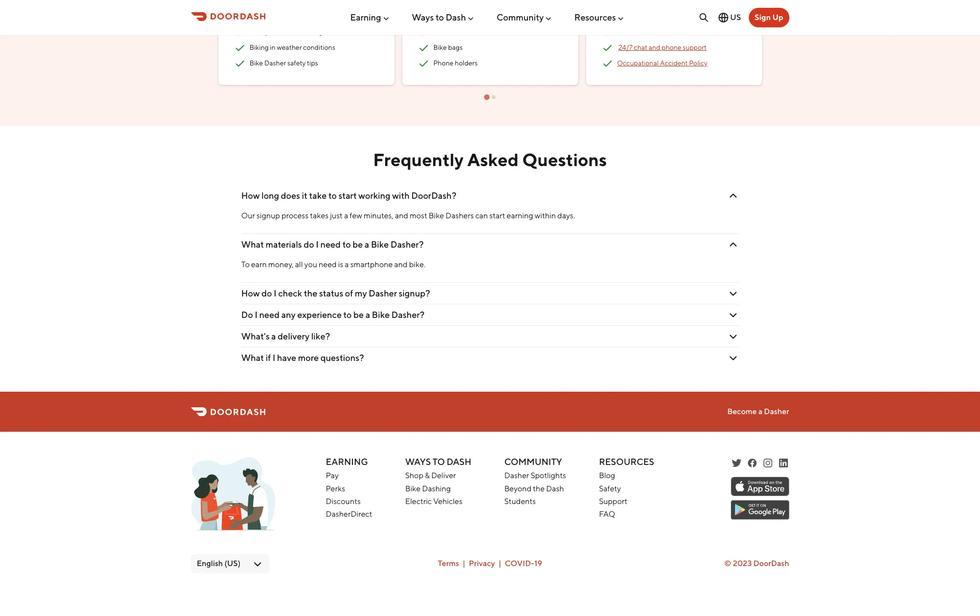 Task type: describe. For each thing, give the bounding box(es) containing it.
to
[[241, 260, 250, 269]]

tips inside tips to learn about:
[[366, 0, 377, 7]]

frequently asked questions
[[373, 149, 607, 170]]

what for what materials do i need to be a bike dasher?
[[241, 240, 264, 250]]

and left "bike."
[[394, 260, 408, 269]]

©
[[724, 559, 731, 568]]

&
[[425, 471, 430, 481]]

asked
[[467, 149, 519, 170]]

have
[[277, 353, 296, 363]]

and right the chat
[[649, 44, 660, 51]]

take
[[309, 191, 327, 201]]

covid-
[[505, 559, 534, 568]]

earn
[[251, 260, 267, 269]]

beyond the dash link
[[504, 484, 564, 493]]

helmets
[[433, 28, 459, 36]]

3 chevron down image from the top
[[727, 331, 739, 342]]

earning pay perks discounts dasherdirect
[[326, 457, 372, 519]]

dasher inside 'community dasher spotlights beyond the dash students'
[[504, 471, 529, 481]]

a down the my
[[366, 310, 370, 320]]

what materials do i need to be a bike dasher?
[[241, 240, 424, 250]]

i up you
[[316, 240, 319, 250]]

ways for ways to dash
[[412, 12, 434, 22]]

phone
[[662, 44, 681, 51]]

just
[[330, 211, 343, 220]]

smartphone
[[350, 260, 393, 269]]

become a dasher
[[727, 407, 789, 416]]

dasher right the become
[[764, 407, 789, 416]]

pay
[[326, 471, 339, 481]]

blog
[[599, 471, 615, 481]]

how long does it take to start working with doordash?
[[241, 191, 456, 201]]

in
[[270, 44, 276, 51]]

faq link
[[599, 510, 615, 519]]

spotlights
[[531, 471, 566, 481]]

how do i check the status of my dasher signup?
[[241, 288, 430, 299]]

1 vertical spatial need
[[319, 260, 337, 269]]

safety link
[[599, 484, 621, 493]]

covid-19 link
[[505, 559, 542, 568]]

terms link
[[438, 559, 459, 568]]

doordash
[[753, 559, 789, 568]]

dasher inside know before you go region
[[264, 59, 286, 67]]

dasher? for what materials do i need to be a bike dasher?
[[391, 240, 424, 250]]

more!
[[451, 9, 470, 17]]

frequently
[[373, 149, 464, 170]]

linkedin image
[[777, 458, 789, 469]]

policy
[[689, 59, 707, 67]]

most
[[410, 211, 427, 220]]

chevron down image for doordash?
[[727, 190, 739, 202]]

bike
[[284, 28, 297, 36]]

resources blog safety support faq
[[599, 457, 654, 519]]

earning link
[[350, 8, 390, 26]]

support
[[683, 44, 707, 51]]

working
[[358, 191, 390, 201]]

electric vehicles link
[[405, 497, 462, 506]]

resources link
[[574, 8, 625, 26]]

2 vertical spatial need
[[259, 310, 280, 320]]

bags
[[448, 44, 463, 51]]

our signup process takes just a few minutes, and most bike dashers can start earning within days.
[[241, 211, 575, 220]]

a right the become
[[758, 407, 762, 416]]

dashers
[[446, 211, 474, 220]]

2023
[[733, 559, 752, 568]]

what for what if i have more questions?
[[241, 353, 264, 363]]

doordash for merchants image
[[191, 458, 275, 536]]

1 vertical spatial with
[[392, 191, 410, 201]]

community for community dasher spotlights beyond the dash students
[[504, 457, 562, 468]]

covid-19
[[505, 559, 542, 568]]

privacy
[[469, 559, 495, 568]]

occupational
[[617, 59, 659, 67]]

minutes,
[[364, 211, 393, 220]]

our
[[241, 211, 255, 220]]

the for community dasher spotlights beyond the dash students
[[533, 484, 545, 493]]

dash inside 'community dasher spotlights beyond the dash students'
[[546, 484, 564, 493]]

facebook image
[[746, 458, 758, 469]]

to inside tips to learn about:
[[234, 9, 240, 17]]

google play image
[[731, 501, 789, 520]]

bike dasher safety tips
[[250, 59, 318, 67]]

1 vertical spatial start
[[489, 211, 505, 220]]

accident
[[660, 59, 688, 67]]

beyond
[[504, 484, 531, 493]]

safedash link
[[618, 28, 647, 36]]

dasher spotlights link
[[504, 471, 566, 481]]

bike.
[[409, 260, 425, 269]]

a up smartphone
[[365, 240, 369, 250]]

earning
[[507, 211, 533, 220]]

a left few
[[344, 211, 348, 220]]

more
[[298, 353, 319, 363]]

chevron down image for to
[[727, 309, 739, 321]]

what's
[[241, 331, 270, 342]]

with inside know before you go region
[[270, 28, 283, 36]]

doordash?
[[411, 191, 456, 201]]

questions
[[522, 149, 607, 170]]

i right if
[[273, 353, 275, 363]]

sign up
[[755, 13, 783, 22]]

like the below, and more!
[[418, 0, 553, 17]]

us
[[730, 13, 741, 22]]

few
[[350, 211, 362, 220]]

like
[[531, 0, 541, 7]]

and left most
[[395, 211, 408, 220]]

signup?
[[399, 288, 430, 299]]

what if i have more questions?
[[241, 353, 364, 363]]

to inside ways to dash shop & deliver bike dashing electric vehicles
[[433, 457, 445, 468]]

sign up button
[[749, 8, 789, 27]]

1 horizontal spatial do
[[304, 240, 314, 250]]

© 2023 doordash
[[724, 559, 789, 568]]

holders
[[455, 59, 478, 67]]

safety inside know before you go region
[[250, 28, 269, 36]]

select a slide to show tab list
[[214, 93, 766, 101]]



Task type: vqa. For each thing, say whether or not it's contained in the screenshot.
Occupational
yes



Task type: locate. For each thing, give the bounding box(es) containing it.
dash up helmets
[[446, 12, 466, 22]]

i left check
[[274, 288, 276, 299]]

1 horizontal spatial with
[[392, 191, 410, 201]]

start
[[338, 191, 357, 201], [489, 211, 505, 220]]

process
[[282, 211, 308, 220]]

about:
[[258, 9, 278, 17]]

1 vertical spatial resources
[[599, 457, 654, 468]]

0 horizontal spatial do
[[262, 288, 272, 299]]

be for experience
[[353, 310, 364, 320]]

to right take
[[328, 191, 337, 201]]

become
[[727, 407, 757, 416]]

bike inside ways to dash shop & deliver bike dashing electric vehicles
[[405, 484, 421, 493]]

ways to dash
[[412, 12, 466, 22]]

dash down spotlights
[[546, 484, 564, 493]]

chevron down image
[[727, 190, 739, 202], [727, 239, 739, 251]]

doordash link
[[753, 559, 789, 568]]

how for how do i check the status of my dasher signup?
[[241, 288, 260, 299]]

do i need any experience to be a bike dasher?
[[241, 310, 425, 320]]

support link
[[599, 497, 627, 506]]

and
[[439, 9, 450, 17], [649, 44, 660, 51], [395, 211, 408, 220], [394, 260, 408, 269]]

0 vertical spatial how
[[241, 191, 260, 201]]

learn
[[241, 9, 257, 17]]

be down the my
[[353, 310, 364, 320]]

safety down blog link
[[599, 484, 621, 493]]

1 chevron down image from the top
[[727, 190, 739, 202]]

ways up shop
[[405, 457, 431, 468]]

1 vertical spatial do
[[262, 288, 272, 299]]

my
[[355, 288, 367, 299]]

terms
[[438, 559, 459, 568]]

check mark image
[[969, 24, 980, 36], [601, 26, 613, 38], [234, 42, 246, 54], [234, 58, 246, 69]]

dasher
[[264, 59, 286, 67], [369, 288, 397, 299], [764, 407, 789, 416], [504, 471, 529, 481]]

know before you go region
[[214, 0, 980, 101]]

how up do
[[241, 288, 260, 299]]

safety
[[250, 28, 269, 36], [599, 484, 621, 493]]

earning for earning pay perks discounts dasherdirect
[[326, 457, 368, 468]]

app store image
[[731, 477, 789, 497]]

delivery
[[278, 331, 309, 342]]

earning
[[350, 12, 381, 22], [326, 457, 368, 468]]

0 vertical spatial resources
[[574, 12, 616, 22]]

0 horizontal spatial start
[[338, 191, 357, 201]]

1 chevron down image from the top
[[727, 288, 739, 299]]

and left the "more!"
[[439, 9, 450, 17]]

what
[[241, 240, 264, 250], [241, 353, 264, 363]]

any
[[281, 310, 296, 320]]

if
[[266, 353, 271, 363]]

0 vertical spatial be
[[353, 240, 363, 250]]

the inside 'community dasher spotlights beyond the dash students'
[[533, 484, 545, 493]]

2 vertical spatial dash
[[546, 484, 564, 493]]

chevron down image for questions?
[[727, 352, 739, 364]]

dashing
[[299, 28, 323, 36]]

to left the learn
[[234, 9, 240, 17]]

conditions
[[303, 44, 335, 51]]

1 horizontal spatial start
[[489, 211, 505, 220]]

chevron down image for dasher?
[[727, 239, 739, 251]]

1 vertical spatial be
[[353, 310, 364, 320]]

1 vertical spatial ways
[[405, 457, 431, 468]]

do
[[304, 240, 314, 250], [262, 288, 272, 299]]

0 vertical spatial community
[[497, 12, 544, 22]]

dash for ways to dash
[[446, 12, 466, 22]]

occupational accident policy link
[[617, 59, 707, 67]]

the right check
[[304, 288, 317, 299]]

check
[[278, 288, 302, 299]]

within
[[535, 211, 556, 220]]

blog link
[[599, 471, 615, 481]]

0 vertical spatial start
[[338, 191, 357, 201]]

dasher? down the signup?
[[391, 310, 425, 320]]

0 vertical spatial with
[[270, 28, 283, 36]]

1 vertical spatial the
[[304, 288, 317, 299]]

be
[[353, 240, 363, 250], [353, 310, 364, 320]]

0 vertical spatial do
[[304, 240, 314, 250]]

1 horizontal spatial tips
[[366, 0, 377, 7]]

0 vertical spatial earning
[[350, 12, 381, 22]]

shop & deliver link
[[405, 471, 456, 481]]

do up you
[[304, 240, 314, 250]]

be for need
[[353, 240, 363, 250]]

1 vertical spatial dasher?
[[391, 310, 425, 320]]

0 vertical spatial tips
[[366, 0, 377, 7]]

money,
[[268, 260, 294, 269]]

need left is in the top left of the page
[[319, 260, 337, 269]]

0 horizontal spatial tips
[[307, 59, 318, 67]]

0 vertical spatial dash
[[446, 12, 466, 22]]

shop
[[405, 471, 423, 481]]

sign
[[755, 13, 771, 22]]

the down dasher spotlights "link"
[[533, 484, 545, 493]]

1 vertical spatial safety
[[599, 484, 621, 493]]

dasherdirect
[[326, 510, 372, 519]]

bike dashing link
[[405, 484, 451, 493]]

perks link
[[326, 484, 345, 493]]

dasher?
[[391, 240, 424, 250], [391, 310, 425, 320]]

deliver
[[431, 471, 456, 481]]

the
[[543, 0, 553, 7], [304, 288, 317, 299], [533, 484, 545, 493]]

0 vertical spatial the
[[543, 0, 553, 7]]

0 horizontal spatial safety
[[250, 28, 269, 36]]

twitter link
[[731, 458, 742, 469]]

i right do
[[255, 310, 258, 320]]

what up earn
[[241, 240, 264, 250]]

earning for earning
[[350, 12, 381, 22]]

community dasher spotlights beyond the dash students
[[504, 457, 566, 506]]

dash up deliver
[[447, 457, 471, 468]]

you
[[304, 260, 317, 269]]

2 how from the top
[[241, 288, 260, 299]]

ways for ways to dash shop & deliver bike dashing electric vehicles
[[405, 457, 431, 468]]

electric
[[405, 497, 432, 506]]

need left any
[[259, 310, 280, 320]]

ways to dash shop & deliver bike dashing electric vehicles
[[405, 457, 471, 506]]

a right what's
[[271, 331, 276, 342]]

dash
[[446, 12, 466, 22], [447, 457, 471, 468], [546, 484, 564, 493]]

1 how from the top
[[241, 191, 260, 201]]

the for how do i check the status of my dasher signup?
[[304, 288, 317, 299]]

community inside 'community dasher spotlights beyond the dash students'
[[504, 457, 562, 468]]

1 vertical spatial community
[[504, 457, 562, 468]]

24/7 chat and phone support
[[618, 44, 707, 51]]

need
[[320, 240, 341, 250], [319, 260, 337, 269], [259, 310, 280, 320]]

students link
[[504, 497, 536, 506]]

ways up helmets
[[412, 12, 434, 22]]

0 vertical spatial dasher?
[[391, 240, 424, 250]]

dash inside 'ways to dash' link
[[446, 12, 466, 22]]

2 chevron down image from the top
[[727, 239, 739, 251]]

1 vertical spatial how
[[241, 288, 260, 299]]

0 vertical spatial need
[[320, 240, 341, 250]]

the inside "like the below, and more!"
[[543, 0, 553, 7]]

privacy link
[[469, 559, 495, 568]]

1 vertical spatial chevron down image
[[727, 239, 739, 251]]

can
[[475, 211, 488, 220]]

dashing
[[422, 484, 451, 493]]

to up helmets
[[436, 12, 444, 22]]

1 vertical spatial earning
[[326, 457, 368, 468]]

discounts link
[[326, 497, 361, 506]]

materials
[[266, 240, 302, 250]]

tips up earning link
[[366, 0, 377, 7]]

resources for resources
[[574, 12, 616, 22]]

ways to dash link
[[412, 8, 475, 26]]

4 chevron down image from the top
[[727, 352, 739, 364]]

2 vertical spatial the
[[533, 484, 545, 493]]

pay link
[[326, 471, 339, 481]]

students
[[504, 497, 536, 506]]

instagram image
[[762, 458, 774, 469]]

community up dasher spotlights "link"
[[504, 457, 562, 468]]

to down 'of' at the left of the page
[[343, 310, 352, 320]]

community for community
[[497, 12, 544, 22]]

dasher? for do i need any experience to be a bike dasher?
[[391, 310, 425, 320]]

2 chevron down image from the top
[[727, 309, 739, 321]]

1 horizontal spatial safety
[[599, 484, 621, 493]]

dasher? up "bike."
[[391, 240, 424, 250]]

how
[[241, 191, 260, 201], [241, 288, 260, 299]]

start up few
[[338, 191, 357, 201]]

1 vertical spatial tips
[[307, 59, 318, 67]]

what's a delivery like?
[[241, 331, 330, 342]]

ways inside ways to dash shop & deliver bike dashing electric vehicles
[[405, 457, 431, 468]]

a right is in the top left of the page
[[345, 260, 349, 269]]

what left if
[[241, 353, 264, 363]]

community link
[[497, 8, 553, 26]]

1 vertical spatial what
[[241, 353, 264, 363]]

0 vertical spatial safety
[[250, 28, 269, 36]]

dasherdirect link
[[326, 510, 372, 519]]

1 vertical spatial dash
[[447, 457, 471, 468]]

facebook link
[[746, 458, 758, 469]]

tips right safety
[[307, 59, 318, 67]]

19
[[534, 559, 542, 568]]

chevron down image for status
[[727, 288, 739, 299]]

bike bags
[[433, 44, 464, 51]]

globe line image
[[718, 12, 729, 23]]

check mark image
[[234, 26, 246, 38], [418, 26, 429, 38], [785, 26, 797, 38], [418, 42, 429, 54], [601, 42, 613, 54], [418, 58, 429, 69], [601, 58, 613, 69]]

long
[[262, 191, 279, 201]]

biking
[[250, 44, 269, 51]]

to up is in the top left of the page
[[343, 240, 351, 250]]

days.
[[557, 211, 575, 220]]

safety inside resources blog safety support faq
[[599, 484, 621, 493]]

be up smartphone
[[353, 240, 363, 250]]

is
[[338, 260, 343, 269]]

how for how long does it take to start working with doordash?
[[241, 191, 260, 201]]

to up deliver
[[433, 457, 445, 468]]

does
[[281, 191, 300, 201]]

all
[[295, 260, 303, 269]]

dasher up beyond
[[504, 471, 529, 481]]

safety with bike dashing
[[250, 28, 323, 36]]

to
[[234, 9, 240, 17], [436, 12, 444, 22], [328, 191, 337, 201], [343, 240, 351, 250], [343, 310, 352, 320], [433, 457, 445, 468]]

community down like
[[497, 12, 544, 22]]

dash for ways to dash shop & deliver bike dashing electric vehicles
[[447, 457, 471, 468]]

the right like
[[543, 0, 553, 7]]

earning inside earning pay perks discounts dasherdirect
[[326, 457, 368, 468]]

support
[[599, 497, 627, 506]]

0 vertical spatial chevron down image
[[727, 190, 739, 202]]

need up to earn money, all you need is a smartphone and bike.
[[320, 240, 341, 250]]

dasher down in at the top left of page
[[264, 59, 286, 67]]

0 vertical spatial what
[[241, 240, 264, 250]]

1 what from the top
[[241, 240, 264, 250]]

2 what from the top
[[241, 353, 264, 363]]

chevron down image
[[727, 288, 739, 299], [727, 309, 739, 321], [727, 331, 739, 342], [727, 352, 739, 364]]

with
[[270, 28, 283, 36], [392, 191, 410, 201]]

how left long
[[241, 191, 260, 201]]

24/7
[[618, 44, 633, 51]]

start right can
[[489, 211, 505, 220]]

0 horizontal spatial with
[[270, 28, 283, 36]]

twitter image
[[731, 458, 742, 469]]

safety
[[287, 59, 306, 67]]

with up our signup process takes just a few minutes, and most bike dashers can start earning within days.
[[392, 191, 410, 201]]

resources for resources blog safety support faq
[[599, 457, 654, 468]]

dash inside ways to dash shop & deliver bike dashing electric vehicles
[[447, 457, 471, 468]]

0 vertical spatial ways
[[412, 12, 434, 22]]

safety up biking
[[250, 28, 269, 36]]

with left the bike
[[270, 28, 283, 36]]

and inside "like the below, and more!"
[[439, 9, 450, 17]]

do left check
[[262, 288, 272, 299]]

dasher right the my
[[369, 288, 397, 299]]



